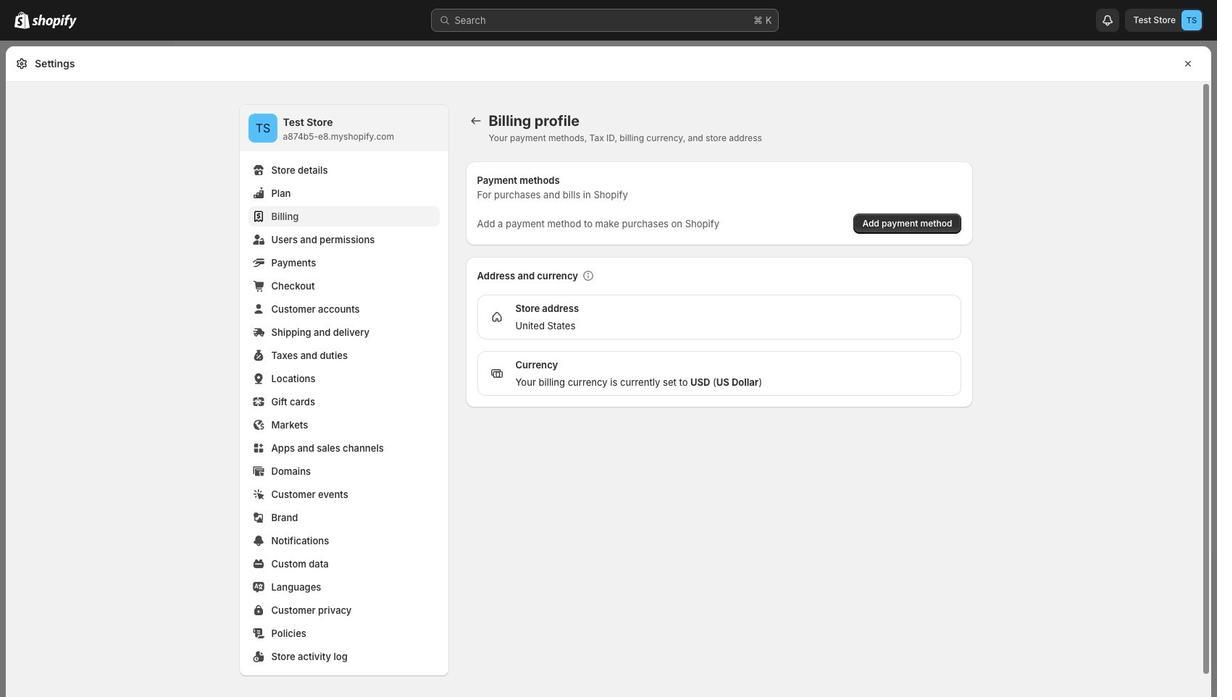 Task type: vqa. For each thing, say whether or not it's contained in the screenshot.
right Shopify image
yes



Task type: locate. For each thing, give the bounding box(es) containing it.
test store image
[[1182, 10, 1202, 30], [248, 114, 277, 143]]

0 vertical spatial test store image
[[1182, 10, 1202, 30]]

test store image inside shop settings menu element
[[248, 114, 277, 143]]

shopify image
[[14, 12, 30, 29], [32, 14, 77, 29]]

1 vertical spatial test store image
[[248, 114, 277, 143]]

shop settings menu element
[[239, 105, 448, 676]]

0 horizontal spatial test store image
[[248, 114, 277, 143]]



Task type: describe. For each thing, give the bounding box(es) containing it.
0 horizontal spatial shopify image
[[14, 12, 30, 29]]

settings dialog
[[6, 46, 1211, 698]]

1 horizontal spatial test store image
[[1182, 10, 1202, 30]]

1 horizontal spatial shopify image
[[32, 14, 77, 29]]



